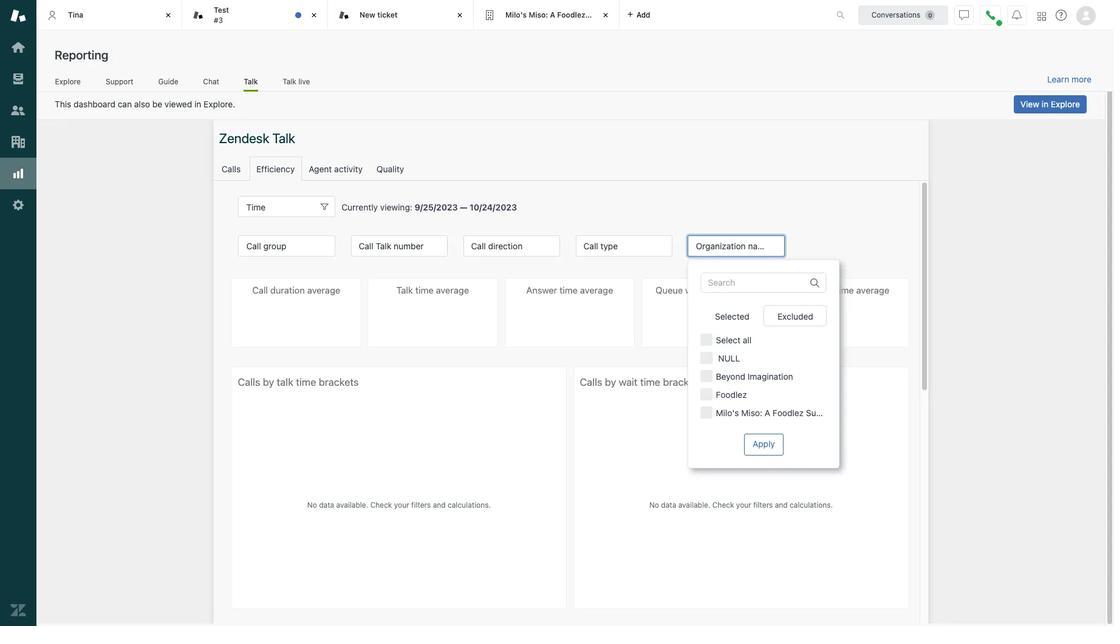 Task type: locate. For each thing, give the bounding box(es) containing it.
4 close image from the left
[[600, 9, 612, 21]]

in
[[194, 99, 201, 109], [1042, 99, 1049, 109]]

2 in from the left
[[1042, 99, 1049, 109]]

close image inside 'tina' tab
[[162, 9, 174, 21]]

button displays agent's chat status as invisible. image
[[959, 10, 969, 20]]

conversations button
[[858, 5, 948, 25]]

this dashboard can also be viewed in explore.
[[55, 99, 235, 109]]

in right viewed
[[194, 99, 201, 109]]

0 horizontal spatial talk
[[244, 77, 258, 86]]

customers image
[[10, 103, 26, 118]]

2 talk from the left
[[283, 77, 296, 86]]

close image left add dropdown button
[[600, 9, 612, 21]]

viewed
[[165, 99, 192, 109]]

explore inside button
[[1051, 99, 1080, 109]]

milo's
[[505, 10, 527, 19]]

support link
[[105, 77, 134, 90]]

1 in from the left
[[194, 99, 201, 109]]

get help image
[[1056, 10, 1067, 21]]

close image left milo's
[[454, 9, 466, 21]]

zendesk image
[[10, 603, 26, 619]]

learn
[[1047, 74, 1069, 84]]

admin image
[[10, 197, 26, 213]]

1 close image from the left
[[162, 9, 174, 21]]

be
[[152, 99, 162, 109]]

dashboard
[[74, 99, 115, 109]]

talk for talk live
[[283, 77, 296, 86]]

talk live
[[283, 77, 310, 86]]

notifications image
[[1012, 10, 1022, 20]]

new ticket tab
[[328, 0, 474, 30]]

explore up this
[[55, 77, 81, 86]]

view
[[1021, 99, 1040, 109]]

close image left new at the top of page
[[308, 9, 320, 21]]

1 horizontal spatial explore
[[1051, 99, 1080, 109]]

close image inside milo's miso: a foodlez subsidiary tab
[[600, 9, 612, 21]]

get started image
[[10, 39, 26, 55]]

zendesk support image
[[10, 8, 26, 24]]

in right view
[[1042, 99, 1049, 109]]

more
[[1072, 74, 1092, 84]]

1 horizontal spatial talk
[[283, 77, 296, 86]]

3 close image from the left
[[454, 9, 466, 21]]

1 horizontal spatial in
[[1042, 99, 1049, 109]]

0 horizontal spatial explore
[[55, 77, 81, 86]]

organizations image
[[10, 134, 26, 150]]

tab containing test
[[182, 0, 328, 30]]

0 horizontal spatial in
[[194, 99, 201, 109]]

talk
[[244, 77, 258, 86], [283, 77, 296, 86]]

close image left #3 on the top left
[[162, 9, 174, 21]]

guide
[[158, 77, 178, 86]]

view in explore button
[[1014, 95, 1087, 114]]

talk left live
[[283, 77, 296, 86]]

0 vertical spatial explore
[[55, 77, 81, 86]]

tab
[[182, 0, 328, 30]]

explore
[[55, 77, 81, 86], [1051, 99, 1080, 109]]

close image
[[162, 9, 174, 21], [308, 9, 320, 21], [454, 9, 466, 21], [600, 9, 612, 21]]

explore down learn more "link"
[[1051, 99, 1080, 109]]

zendesk products image
[[1038, 12, 1046, 20]]

talk right chat
[[244, 77, 258, 86]]

tabs tab list
[[36, 0, 824, 30]]

1 talk from the left
[[244, 77, 258, 86]]

close image for milo's miso: a foodlez subsidiary
[[600, 9, 612, 21]]

close image inside new ticket tab
[[454, 9, 466, 21]]

chat
[[203, 77, 219, 86]]

talk live link
[[282, 77, 310, 90]]

milo's miso: a foodlez subsidiary
[[505, 10, 625, 19]]

1 vertical spatial explore
[[1051, 99, 1080, 109]]

view in explore
[[1021, 99, 1080, 109]]

learn more
[[1047, 74, 1092, 84]]

add
[[637, 10, 650, 19]]



Task type: describe. For each thing, give the bounding box(es) containing it.
test #3
[[214, 6, 229, 25]]

reporting
[[55, 48, 108, 62]]

views image
[[10, 71, 26, 87]]

learn more link
[[1047, 74, 1092, 85]]

chat link
[[203, 77, 220, 90]]

tina tab
[[36, 0, 182, 30]]

2 close image from the left
[[308, 9, 320, 21]]

also
[[134, 99, 150, 109]]

guide link
[[158, 77, 179, 90]]

subsidiary
[[587, 10, 625, 19]]

new
[[360, 10, 375, 19]]

main element
[[0, 0, 36, 627]]

talk for the talk link
[[244, 77, 258, 86]]

conversations
[[872, 10, 921, 19]]

test
[[214, 6, 229, 15]]

tina
[[68, 10, 83, 19]]

a
[[550, 10, 555, 19]]

can
[[118, 99, 132, 109]]

ticket
[[377, 10, 398, 19]]

miso:
[[529, 10, 548, 19]]

this
[[55, 99, 71, 109]]

close image for new ticket
[[454, 9, 466, 21]]

milo's miso: a foodlez subsidiary tab
[[474, 0, 625, 30]]

explore.
[[204, 99, 235, 109]]

talk link
[[244, 77, 258, 92]]

add button
[[620, 0, 658, 30]]

foodlez
[[557, 10, 585, 19]]

support
[[106, 77, 133, 86]]

in inside button
[[1042, 99, 1049, 109]]

live
[[298, 77, 310, 86]]

reporting image
[[10, 166, 26, 182]]

explore link
[[55, 77, 81, 90]]

#3
[[214, 15, 223, 25]]

close image for tina
[[162, 9, 174, 21]]

new ticket
[[360, 10, 398, 19]]



Task type: vqa. For each thing, say whether or not it's contained in the screenshot.
Explore.
yes



